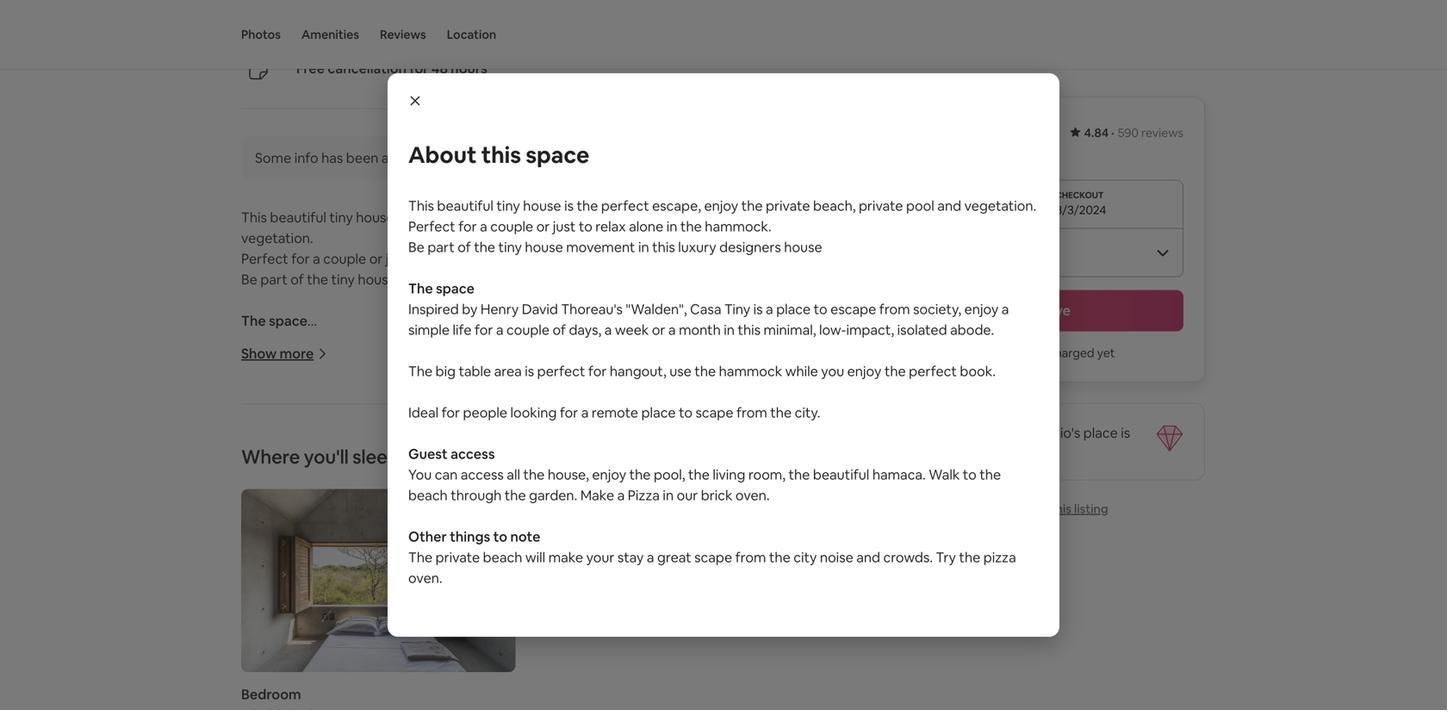 Task type: describe. For each thing, give the bounding box(es) containing it.
alone inside about this space dialog
[[629, 218, 664, 235]]

be inside about this space dialog
[[408, 238, 425, 256]]

1 horizontal spatial space
[[436, 280, 475, 297]]

will inside other things to note the private beach will make your stay a great scape from the city noise and crowds. try the pizza oven.
[[526, 549, 546, 566]]

show original button
[[541, 149, 628, 167]]

photos button
[[241, 0, 281, 69]]

remodelista,
[[296, 23, 368, 38]]

·
[[1112, 125, 1115, 140]]

0 horizontal spatial "walden",
[[459, 333, 520, 350]]

0 horizontal spatial david
[[355, 333, 391, 350]]

is inside the big table area is perfect for hangout, use the hammock while you enjoy the perfect book.
[[358, 415, 367, 433]]

access inside you can access all the house, enjoy the pool, the living room, the beautiful hamaca. walk to the beach through the garden. make a pizza in our brick oven.
[[294, 539, 337, 557]]

0 horizontal spatial show
[[241, 345, 277, 362]]

a inside other things to note the private beach will make your stay a great scape from the city noise and crowds. try the pizza oven.
[[647, 549, 655, 566]]

1 vertical spatial city.
[[628, 477, 654, 495]]

in inside guest access you can access all the house, enjoy the pool, the living room, the beautiful hamaca. walk to the beach through the garden. make a pizza in our brick oven.
[[663, 486, 674, 504]]

you'll
[[304, 445, 349, 469]]

0 horizontal spatial alone
[[462, 250, 497, 267]]

beach inside the private beach will make your stay a great scape from the city noise and crowds. try the pizza oven.
[[316, 622, 355, 640]]

0 horizontal spatial hammock.
[[538, 250, 605, 267]]

1 vertical spatial ideal for people looking for a remote place to scape from the city.
[[241, 477, 654, 495]]

0 horizontal spatial month
[[560, 353, 602, 371]]

about this space dialog
[[388, 73, 1060, 637]]

1 vertical spatial simple
[[289, 353, 330, 371]]

report this listing
[[1009, 501, 1109, 517]]

beautiful inside guest access you can access all the house, enjoy the pool, the living room, the beautiful hamaca. walk to the beach through the garden. make a pizza in our brick oven.
[[813, 466, 870, 483]]

isolated inside about this space dialog
[[898, 321, 948, 339]]

0 horizontal spatial by
[[295, 333, 311, 350]]

some
[[255, 149, 291, 167]]

thoreau's inside inspired by henry david thoreau's "walden", casa tiny is a place to escape from society, enjoy a simple life for a couple of days, a week or a month in this minimal, low-impact, isolated abode.
[[561, 300, 623, 318]]

1 vertical spatial life
[[333, 353, 352, 371]]

1 vertical spatial week
[[496, 353, 530, 371]]

0 horizontal spatial luxury
[[511, 271, 550, 288]]

our inside guest access you can access all the house, enjoy the pool, the living room, the beautiful hamaca. walk to the beach through the garden. make a pizza in our brick oven.
[[677, 486, 698, 504]]

oven. inside the private beach will make your stay a great scape from the city noise and crowds. try the pizza oven.
[[301, 643, 336, 660]]

0 horizontal spatial designers
[[553, 271, 614, 288]]

looking inside about this space dialog
[[511, 404, 557, 421]]

city. inside about this space dialog
[[795, 404, 821, 421]]

all inside you can access all the house, enjoy the pool, the living room, the beautiful hamaca. walk to the beach through the garden. make a pizza in our brick oven.
[[340, 539, 353, 557]]

pizza inside other things to note the private beach will make your stay a great scape from the city noise and crowds. try the pizza oven.
[[984, 549, 1017, 566]]

stay inside the private beach will make your stay a great scape from the city noise and crowds. try the pizza oven.
[[451, 622, 477, 640]]

inspired inside about this space dialog
[[408, 300, 459, 318]]

to inside you can access all the house, enjoy the pool, the living room, the beautiful hamaca. walk to the beach through the garden. make a pizza in our brick oven.
[[241, 560, 255, 578]]

week inside about this space dialog
[[615, 321, 649, 339]]

0 horizontal spatial perfect
[[241, 250, 288, 267]]

0 horizontal spatial just
[[386, 250, 409, 267]]

some info has been automatically translated. show original
[[255, 149, 628, 167]]

1 vertical spatial isolated
[[241, 374, 291, 392]]

living inside guest access you can access all the house, enjoy the pool, the living room, the beautiful hamaca. walk to the beach through the garden. make a pizza in our brick oven.
[[713, 466, 746, 483]]

reviews
[[1142, 125, 1184, 140]]

escape inside inspired by henry david thoreau's "walden", casa tiny is a place to escape from society, enjoy a simple life for a couple of days, a week or a month in this minimal, low-impact, isolated abode.
[[831, 300, 877, 318]]

enjoy inside you can access all the house, enjoy the pool, the living room, the beautiful hamaca. walk to the beach through the garden. make a pizza in our brick oven.
[[425, 539, 459, 557]]

amenities button
[[302, 0, 359, 69]]

1 vertical spatial the space
[[241, 312, 308, 330]]

where you'll sleep region
[[234, 445, 811, 710]]

0 horizontal spatial part
[[261, 271, 288, 288]]

month inside inspired by henry david thoreau's "walden", casa tiny is a place to escape from society, enjoy a simple life for a couple of days, a week or a month in this minimal, low-impact, isolated abode.
[[679, 321, 721, 339]]

0 horizontal spatial days,
[[450, 353, 482, 371]]

be
[[1032, 345, 1046, 361]]

0 horizontal spatial abode.
[[294, 374, 338, 392]]

booked.
[[981, 441, 1033, 459]]

sleep
[[353, 445, 399, 469]]

3/3/2024
[[1056, 202, 1107, 218]]

other things to note the private beach will make your stay a great scape from the city noise and crowds. try the pizza oven.
[[408, 528, 1017, 587]]

0 vertical spatial show
[[541, 149, 577, 167]]

beautiful inside you can access all the house, enjoy the pool, the living room, the beautiful hamaca. walk to the beach through the garden. make a pizza in our brick oven.
[[646, 539, 703, 557]]

and inside the private beach will make your stay a great scape from the city noise and crowds. try the pizza oven.
[[690, 622, 714, 640]]

0 horizontal spatial pool
[[739, 208, 768, 226]]

you can access all the house, enjoy the pool, the living room, the beautiful hamaca. walk to the beach through the garden. make a pizza in our brick oven.
[[241, 539, 796, 578]]

listing
[[1075, 501, 1109, 517]]

vegetation. inside about this space dialog
[[965, 197, 1037, 215]]

1 vertical spatial minimal,
[[645, 353, 697, 371]]

automatically
[[382, 149, 467, 167]]

0 vertical spatial space
[[526, 140, 590, 169]]

you for charged
[[975, 345, 995, 361]]

has
[[322, 149, 343, 167]]

can inside you can access all the house, enjoy the pool, the living room, the beautiful hamaca. walk to the beach through the garden. make a pizza in our brick oven.
[[268, 539, 291, 557]]

walk inside you can access all the house, enjoy the pool, the living room, the beautiful hamaca. walk to the beach through the garden. make a pizza in our brick oven.
[[762, 539, 793, 557]]

0 horizontal spatial remote
[[425, 477, 471, 495]]

1 vertical spatial looking
[[343, 477, 390, 495]]

guest access you can access all the house, enjoy the pool, the living room, the beautiful hamaca. walk to the beach through the garden. make a pizza in our brick oven.
[[408, 445, 1002, 504]]

4.84
[[1085, 125, 1109, 140]]

590
[[1118, 125, 1139, 140]]

0 horizontal spatial low-
[[700, 353, 727, 371]]

0 horizontal spatial movement
[[399, 271, 468, 288]]

garden. inside you can access all the house, enjoy the pool, the living room, the beautiful hamaca. walk to the beach through the garden. make a pizza in our brick oven.
[[403, 560, 452, 578]]

1 vertical spatial area
[[327, 415, 355, 433]]

great inside other things to note the private beach will make your stay a great scape from the city noise and crowds. try the pizza oven.
[[658, 549, 692, 566]]

people inside about this space dialog
[[463, 404, 508, 421]]

or inside inspired by henry david thoreau's "walden", casa tiny is a place to escape from society, enjoy a simple life for a couple of days, a week or a month in this minimal, low-impact, isolated abode.
[[652, 321, 666, 339]]

remodelista, march 2017
[[296, 23, 433, 38]]

beach, inside about this space dialog
[[814, 197, 856, 215]]

pool, inside you can access all the house, enjoy the pool, the living room, the beautiful hamaca. walk to the beach through the garden. make a pizza in our brick oven.
[[487, 539, 518, 557]]

oven. inside guest access you can access all the house, enjoy the pool, the living room, the beautiful hamaca. walk to the beach through the garden. make a pizza in our brick oven.
[[736, 486, 770, 504]]

amenities
[[302, 27, 359, 42]]

from inside the private beach will make your stay a great scape from the city noise and crowds. try the pizza oven.
[[568, 622, 599, 640]]

show more
[[241, 345, 314, 362]]

0 horizontal spatial escape
[[664, 333, 709, 350]]

part inside about this space dialog
[[428, 238, 455, 256]]

you inside the big table area is perfect for hangout, use the hammock while you enjoy the perfect book.
[[654, 415, 677, 433]]

impact, inside inspired by henry david thoreau's "walden", casa tiny is a place to escape from society, enjoy a simple life for a couple of days, a week or a month in this minimal, low-impact, isolated abode.
[[847, 321, 895, 339]]

other
[[408, 528, 447, 546]]

minimal, inside inspired by henry david thoreau's "walden", casa tiny is a place to escape from society, enjoy a simple life for a couple of days, a week or a month in this minimal, low-impact, isolated abode.
[[764, 321, 817, 339]]

report this listing button
[[982, 501, 1109, 517]]

just inside about this space dialog
[[553, 218, 576, 235]]

hours
[[451, 59, 488, 77]]

1 vertical spatial henry
[[314, 333, 352, 350]]

0 horizontal spatial escape,
[[485, 208, 534, 226]]

the private beach will make your stay a great scape from the city noise and crowds. try the pizza oven.
[[241, 622, 792, 660]]

claudio's place is usually fully booked.
[[906, 424, 1131, 459]]

escape, inside about this space dialog
[[652, 197, 701, 215]]

1 vertical spatial inspired
[[241, 333, 292, 350]]

free cancellation for 48 hours
[[296, 59, 488, 77]]

info
[[295, 149, 319, 167]]

this inside inspired by henry david thoreau's "walden", casa tiny is a place to escape from society, enjoy a simple life for a couple of days, a week or a month in this minimal, low-impact, isolated abode.
[[738, 321, 761, 339]]

crowds. inside the private beach will make your stay a great scape from the city noise and crowds. try the pizza oven.
[[717, 622, 766, 640]]

oven. inside you can access all the house, enjoy the pool, the living room, the beautiful hamaca. walk to the beach through the garden. make a pizza in our brick oven.
[[610, 560, 644, 578]]

location button
[[447, 0, 497, 69]]

through inside you can access all the house, enjoy the pool, the living room, the beautiful hamaca. walk to the beach through the garden. make a pizza in our brick oven.
[[325, 560, 376, 578]]

from inside inspired by henry david thoreau's "walden", casa tiny is a place to escape from society, enjoy a simple life for a couple of days, a week or a month in this minimal, low-impact, isolated abode.
[[880, 300, 911, 318]]

area inside about this space dialog
[[494, 362, 522, 380]]

pool, inside guest access you can access all the house, enjoy the pool, the living room, the beautiful hamaca. walk to the beach through the garden. make a pizza in our brick oven.
[[654, 466, 686, 483]]

free
[[296, 59, 325, 77]]

remote inside about this space dialog
[[592, 404, 639, 421]]

to inside other things to note the private beach will make your stay a great scape from the city noise and crowds. try the pizza oven.
[[493, 528, 508, 546]]

0 vertical spatial access
[[451, 445, 495, 463]]

march
[[371, 23, 405, 38]]

bedroom
[[241, 685, 301, 703]]

1 vertical spatial access
[[461, 466, 504, 483]]

4.84 · 590 reviews
[[1085, 125, 1184, 140]]

1 vertical spatial tiny
[[558, 333, 584, 350]]

the inside other things to note the private beach will make your stay a great scape from the city noise and crowds. try the pizza oven.
[[408, 549, 433, 566]]

abode. inside inspired by henry david thoreau's "walden", casa tiny is a place to escape from society, enjoy a simple life for a couple of days, a week or a month in this minimal, low-impact, isolated abode.
[[951, 321, 995, 339]]

use inside about this space dialog
[[670, 362, 692, 380]]

henry inside about this space dialog
[[481, 300, 519, 318]]

reviews button
[[380, 0, 426, 69]]

1 vertical spatial relax
[[429, 250, 459, 267]]

2 vertical spatial space
[[269, 312, 308, 330]]

by inside inspired by henry david thoreau's "walden", casa tiny is a place to escape from society, enjoy a simple life for a couple of days, a week or a month in this minimal, low-impact, isolated abode.
[[462, 300, 478, 318]]

0 horizontal spatial people
[[296, 477, 340, 495]]

1 vertical spatial casa
[[523, 333, 555, 350]]

translated.
[[470, 149, 538, 167]]

house, inside guest access you can access all the house, enjoy the pool, the living room, the beautiful hamaca. walk to the beach through the garden. make a pizza in our brick oven.
[[548, 466, 589, 483]]

2017
[[408, 23, 433, 38]]

cancellation
[[328, 59, 407, 77]]

while inside the big table area is perfect for hangout, use the hammock while you enjoy the perfect book.
[[618, 415, 651, 433]]

bedroom button
[[241, 489, 516, 710]]

city inside the private beach will make your stay a great scape from the city noise and crowds. try the pizza oven.
[[627, 622, 650, 640]]

hammock inside the big table area is perfect for hangout, use the hammock while you enjoy the perfect book.
[[552, 415, 615, 433]]

try inside the private beach will make your stay a great scape from the city noise and crowds. try the pizza oven.
[[769, 622, 789, 640]]

your inside the private beach will make your stay a great scape from the city noise and crowds. try the pizza oven.
[[419, 622, 448, 640]]

make inside guest access you can access all the house, enjoy the pool, the living room, the beautiful hamaca. walk to the beach through the garden. make a pizza in our brick oven.
[[581, 486, 615, 504]]

in inside you can access all the house, enjoy the pool, the living room, the beautiful hamaca. walk to the beach through the garden. make a pizza in our brick oven.
[[537, 560, 548, 578]]

0 horizontal spatial impact,
[[727, 353, 775, 371]]

0 horizontal spatial beach,
[[646, 208, 689, 226]]

been
[[346, 149, 379, 167]]

reserve
[[1019, 302, 1071, 319]]

use inside the big table area is perfect for hangout, use the hammock while you enjoy the perfect book.
[[503, 415, 525, 433]]



Task type: vqa. For each thing, say whether or not it's contained in the screenshot.
perfect
yes



Task type: locate. For each thing, give the bounding box(es) containing it.
0 vertical spatial week
[[615, 321, 649, 339]]

0 horizontal spatial make
[[455, 560, 489, 578]]

1 horizontal spatial make
[[549, 549, 584, 566]]

0 horizontal spatial city
[[627, 622, 650, 640]]

1 vertical spatial be
[[241, 271, 258, 288]]

0 horizontal spatial space
[[269, 312, 308, 330]]

0 vertical spatial month
[[679, 321, 721, 339]]

hammock.
[[705, 218, 772, 235], [538, 250, 605, 267]]

1 vertical spatial make
[[455, 560, 489, 578]]

1 horizontal spatial society,
[[914, 300, 962, 318]]

casa inside inspired by henry david thoreau's "walden", casa tiny is a place to escape from society, enjoy a simple life for a couple of days, a week or a month in this minimal, low-impact, isolated abode.
[[690, 300, 722, 318]]

1 horizontal spatial hamaca.
[[873, 466, 926, 483]]

noise
[[820, 549, 854, 566], [653, 622, 687, 640]]

through inside guest access you can access all the house, enjoy the pool, the living room, the beautiful hamaca. walk to the beach through the garden. make a pizza in our brick oven.
[[451, 486, 502, 504]]

1 vertical spatial pizza
[[266, 643, 298, 660]]

our
[[677, 486, 698, 504], [551, 560, 572, 578]]

0 horizontal spatial this
[[241, 208, 267, 226]]

make inside the private beach will make your stay a great scape from the city noise and crowds. try the pizza oven.
[[382, 622, 416, 640]]

you
[[975, 345, 995, 361], [408, 466, 432, 483], [241, 539, 265, 557]]

oven. inside other things to note the private beach will make your stay a great scape from the city noise and crowds. try the pizza oven.
[[408, 569, 443, 587]]

location
[[447, 27, 497, 42]]

designers
[[720, 238, 781, 256], [553, 271, 614, 288]]

room, inside you can access all the house, enjoy the pool, the living room, the beautiful hamaca. walk to the beach through the garden. make a pizza in our brick oven.
[[582, 539, 619, 557]]

place
[[777, 300, 811, 318], [609, 333, 644, 350], [642, 404, 676, 421], [1084, 424, 1118, 442], [474, 477, 509, 495]]

beach inside you can access all the house, enjoy the pool, the living room, the beautiful hamaca. walk to the beach through the garden. make a pizza in our brick oven.
[[283, 560, 322, 578]]

luxury inside about this space dialog
[[678, 238, 717, 256]]

private inside the private beach will make your stay a great scape from the city noise and crowds. try the pizza oven.
[[269, 622, 313, 640]]

the inside the private beach will make your stay a great scape from the city noise and crowds. try the pizza oven.
[[241, 622, 266, 640]]

more
[[280, 345, 314, 362]]

can
[[435, 466, 458, 483], [268, 539, 291, 557]]

1 horizontal spatial crowds.
[[884, 549, 933, 566]]

ideal for people looking for a remote place to scape from the city.
[[408, 404, 821, 421], [241, 477, 654, 495]]

isolated
[[898, 321, 948, 339], [241, 374, 291, 392]]

you won't be charged yet
[[975, 345, 1116, 361]]

brick inside you can access all the house, enjoy the pool, the living room, the beautiful hamaca. walk to the beach through the garden. make a pizza in our brick oven.
[[575, 560, 607, 578]]

couple inside inspired by henry david thoreau's "walden", casa tiny is a place to escape from society, enjoy a simple life for a couple of days, a week or a month in this minimal, low-impact, isolated abode.
[[507, 321, 550, 339]]

david
[[522, 300, 558, 318], [355, 333, 391, 350]]

make inside other things to note the private beach will make your stay a great scape from the city noise and crowds. try the pizza oven.
[[549, 549, 584, 566]]

where
[[241, 445, 300, 469]]

this beautiful tiny house is the perfect escape, enjoy the private beach, private pool and vegetation. perfect for a couple or just to relax alone in the hammock. be part of the tiny house movement in this luxury designers house inside about this space dialog
[[408, 197, 1037, 256]]

0 horizontal spatial casa
[[523, 333, 555, 350]]

vegetation. left 3/3/2024
[[965, 197, 1037, 215]]

place inside claudio's place is usually fully booked.
[[1084, 424, 1118, 442]]

big up where
[[269, 415, 289, 433]]

relax
[[596, 218, 626, 235], [429, 250, 459, 267]]

living inside you can access all the house, enjoy the pool, the living room, the beautiful hamaca. walk to the beach through the garden. make a pizza in our brick oven.
[[546, 539, 579, 557]]

0 vertical spatial make
[[581, 486, 615, 504]]

note
[[511, 528, 541, 546]]

room with a view image
[[241, 489, 516, 672], [241, 489, 516, 672]]

pizza inside you can access all the house, enjoy the pool, the living room, the beautiful hamaca. walk to the beach through the garden. make a pizza in our brick oven.
[[502, 560, 534, 578]]

1 vertical spatial people
[[296, 477, 340, 495]]

abode. down the more
[[294, 374, 338, 392]]

2 vertical spatial you
[[241, 539, 265, 557]]

1 horizontal spatial great
[[658, 549, 692, 566]]

try inside other things to note the private beach will make your stay a great scape from the city noise and crowds. try the pizza oven.
[[936, 549, 957, 566]]

garden. down other
[[403, 560, 452, 578]]

1 horizontal spatial days,
[[569, 321, 602, 339]]

about this space
[[408, 140, 590, 169]]

0 horizontal spatial will
[[358, 622, 378, 640]]

1 horizontal spatial "walden",
[[626, 300, 687, 318]]

hammock. inside about this space dialog
[[705, 218, 772, 235]]

1 horizontal spatial walk
[[929, 466, 960, 483]]

0 horizontal spatial walk
[[762, 539, 793, 557]]

0 vertical spatial simple
[[408, 321, 450, 339]]

days, inside inspired by henry david thoreau's "walden", casa tiny is a place to escape from society, enjoy a simple life for a couple of days, a week or a month in this minimal, low-impact, isolated abode.
[[569, 321, 602, 339]]

a inside you can access all the house, enjoy the pool, the living room, the beautiful hamaca. walk to the beach through the garden. make a pizza in our brick oven.
[[492, 560, 499, 578]]

1 horizontal spatial try
[[936, 549, 957, 566]]

inspired by henry david thoreau's "walden", casa tiny is a place to escape from society, enjoy a simple life for a couple of days, a week or a month in this minimal, low-impact, isolated abode.
[[408, 300, 1010, 339], [241, 333, 798, 392]]

make
[[581, 486, 615, 504], [455, 560, 489, 578]]

ideal down where
[[241, 477, 272, 495]]

for inside the big table area is perfect for hangout, use the hammock while you enjoy the perfect book.
[[421, 415, 440, 433]]

scape down guest access you can access all the house, enjoy the pool, the living room, the beautiful hamaca. walk to the beach through the garden. make a pizza in our brick oven.
[[695, 549, 733, 566]]

scape up the note
[[529, 477, 567, 495]]

escape
[[831, 300, 877, 318], [664, 333, 709, 350]]

0 horizontal spatial your
[[419, 622, 448, 640]]

1 horizontal spatial designers
[[720, 238, 781, 256]]

0 vertical spatial area
[[494, 362, 522, 380]]

while inside about this space dialog
[[786, 362, 819, 380]]

pool inside about this space dialog
[[907, 197, 935, 215]]

book. inside the big table area is perfect for hangout, use the hammock while you enjoy the perfect book.
[[241, 436, 277, 454]]

1 vertical spatial vegetation.
[[241, 229, 313, 247]]

hamaca. inside you can access all the house, enjoy the pool, the living room, the beautiful hamaca. walk to the beach through the garden. make a pizza in our brick oven.
[[706, 539, 759, 557]]

original
[[580, 149, 628, 167]]

"walden", inside inspired by henry david thoreau's "walden", casa tiny is a place to escape from society, enjoy a simple life for a couple of days, a week or a month in this minimal, low-impact, isolated abode.
[[626, 300, 687, 318]]

0 vertical spatial our
[[677, 486, 698, 504]]

days,
[[569, 321, 602, 339], [450, 353, 482, 371]]

a
[[480, 218, 488, 235], [313, 250, 320, 267], [766, 300, 774, 318], [1002, 300, 1010, 318], [496, 321, 504, 339], [605, 321, 612, 339], [669, 321, 676, 339], [599, 333, 606, 350], [279, 353, 286, 371], [377, 353, 384, 371], [485, 353, 493, 371], [549, 353, 557, 371], [581, 404, 589, 421], [414, 477, 422, 495], [618, 486, 625, 504], [647, 549, 655, 566], [492, 560, 499, 578], [480, 622, 487, 640]]

all
[[507, 466, 521, 483], [340, 539, 353, 557]]

book. left you'll
[[241, 436, 277, 454]]

big inside the big table area is perfect for hangout, use the hammock while you enjoy the perfect book.
[[269, 415, 289, 433]]

pizza down report
[[984, 549, 1017, 566]]

ideal up guest
[[408, 404, 439, 421]]

tiny inside inspired by henry david thoreau's "walden", casa tiny is a place to escape from society, enjoy a simple life for a couple of days, a week or a month in this minimal, low-impact, isolated abode.
[[725, 300, 751, 318]]

crowds.
[[884, 549, 933, 566], [717, 622, 766, 640]]

guest
[[408, 445, 448, 463]]

fully
[[952, 441, 978, 459]]

where you'll sleep
[[241, 445, 399, 469]]

simple
[[408, 321, 450, 339], [289, 353, 330, 371]]

show left the more
[[241, 345, 277, 362]]

yet
[[1098, 345, 1116, 361]]

1 vertical spatial table
[[292, 415, 324, 433]]

alone
[[629, 218, 664, 235], [462, 250, 497, 267]]

all up the note
[[507, 466, 521, 483]]

1 vertical spatial low-
[[700, 353, 727, 371]]

hangout, inside about this space dialog
[[610, 362, 667, 380]]

0 horizontal spatial hangout,
[[443, 415, 500, 433]]

hammock inside about this space dialog
[[719, 362, 783, 380]]

pizza up bedroom
[[266, 643, 298, 660]]

scape down you can access all the house, enjoy the pool, the living room, the beautiful hamaca. walk to the beach through the garden. make a pizza in our brick oven. at the bottom of page
[[528, 622, 565, 640]]

ideal for people looking for a remote place to scape from the city. inside about this space dialog
[[408, 404, 821, 421]]

1 vertical spatial thoreau's
[[394, 333, 456, 350]]

1 horizontal spatial you
[[408, 466, 432, 483]]

big up guest
[[436, 362, 456, 380]]

1 vertical spatial hamaca.
[[706, 539, 759, 557]]

crowds. inside other things to note the private beach will make your stay a great scape from the city noise and crowds. try the pizza oven.
[[884, 549, 933, 566]]

stay inside other things to note the private beach will make your stay a great scape from the city noise and crowds. try the pizza oven.
[[618, 549, 644, 566]]

you inside you can access all the house, enjoy the pool, the living room, the beautiful hamaca. walk to the beach through the garden. make a pizza in our brick oven.
[[241, 539, 265, 557]]

1 vertical spatial society,
[[746, 333, 795, 350]]

48
[[432, 59, 448, 77]]

hangout, inside the big table area is perfect for hangout, use the hammock while you enjoy the perfect book.
[[443, 415, 500, 433]]

walk
[[929, 466, 960, 483], [762, 539, 793, 557]]

make inside you can access all the house, enjoy the pool, the living room, the beautiful hamaca. walk to the beach through the garden. make a pizza in our brick oven.
[[455, 560, 489, 578]]

will inside the private beach will make your stay a great scape from the city noise and crowds. try the pizza oven.
[[358, 622, 378, 640]]

hamaca. down usually
[[873, 466, 926, 483]]

1 vertical spatial the big table area is perfect for hangout, use the hammock while you enjoy the perfect book.
[[241, 415, 793, 454]]

reviews
[[380, 27, 426, 42]]

enjoy inside guest access you can access all the house, enjoy the pool, the living room, the beautiful hamaca. walk to the beach through the garden. make a pizza in our brick oven.
[[592, 466, 627, 483]]

2/27/2024
[[917, 202, 973, 218]]

1 vertical spatial garden.
[[403, 560, 452, 578]]

is
[[565, 197, 574, 215], [397, 208, 407, 226], [754, 300, 763, 318], [587, 333, 596, 350], [525, 362, 534, 380], [358, 415, 367, 433], [1121, 424, 1131, 442]]

table inside the big table area is perfect for hangout, use the hammock while you enjoy the perfect book.
[[292, 415, 324, 433]]

pizza
[[628, 486, 660, 504], [502, 560, 534, 578]]

0 horizontal spatial use
[[503, 415, 525, 433]]

0 vertical spatial noise
[[820, 549, 854, 566]]

relax inside about this space dialog
[[596, 218, 626, 235]]

beach inside guest access you can access all the house, enjoy the pool, the living room, the beautiful hamaca. walk to the beach through the garden. make a pizza in our brick oven.
[[408, 486, 448, 504]]

1 horizontal spatial house,
[[548, 466, 589, 483]]

1 vertical spatial through
[[325, 560, 376, 578]]

this down "automatically"
[[408, 197, 434, 215]]

house, inside you can access all the house, enjoy the pool, the living room, the beautiful hamaca. walk to the beach through the garden. make a pizza in our brick oven.
[[381, 539, 422, 557]]

great
[[658, 549, 692, 566], [490, 622, 525, 640]]

show more button
[[241, 345, 328, 362]]

stay
[[618, 549, 644, 566], [451, 622, 477, 640]]

0 horizontal spatial simple
[[289, 353, 330, 371]]

movement inside about this space dialog
[[566, 238, 636, 256]]

beach inside other things to note the private beach will make your stay a great scape from the city noise and crowds. try the pizza oven.
[[483, 549, 523, 566]]

scape inside the private beach will make your stay a great scape from the city noise and crowds. try the pizza oven.
[[528, 622, 565, 640]]

1 horizontal spatial through
[[451, 486, 502, 504]]

life
[[453, 321, 472, 339], [333, 353, 352, 371]]

0 horizontal spatial inspired
[[241, 333, 292, 350]]

0 horizontal spatial big
[[269, 415, 289, 433]]

1 horizontal spatial vegetation.
[[965, 197, 1037, 215]]

show left original
[[541, 149, 577, 167]]

living up other things to note the private beach will make your stay a great scape from the city noise and crowds. try the pizza oven.
[[713, 466, 746, 483]]

all left other
[[340, 539, 353, 557]]

from
[[880, 300, 911, 318], [713, 333, 743, 350], [737, 404, 768, 421], [570, 477, 600, 495], [736, 549, 766, 566], [568, 622, 599, 640]]

this down some
[[241, 208, 267, 226]]

scape up guest access you can access all the house, enjoy the pool, the living room, the beautiful hamaca. walk to the beach through the garden. make a pizza in our brick oven.
[[696, 404, 734, 421]]

low-
[[820, 321, 847, 339], [700, 353, 727, 371]]

1 horizontal spatial hammock
[[719, 362, 783, 380]]

0 horizontal spatial through
[[325, 560, 376, 578]]

you for all
[[241, 539, 265, 557]]

tiny
[[725, 300, 751, 318], [558, 333, 584, 350]]

garden.
[[529, 486, 578, 504], [403, 560, 452, 578]]

and inside other things to note the private beach will make your stay a great scape from the city noise and crowds. try the pizza oven.
[[857, 549, 881, 566]]

ideal inside about this space dialog
[[408, 404, 439, 421]]

you inside guest access you can access all the house, enjoy the pool, the living room, the beautiful hamaca. walk to the beach through the garden. make a pizza in our brick oven.
[[408, 466, 432, 483]]

0 vertical spatial low-
[[820, 321, 847, 339]]

beach,
[[814, 197, 856, 215], [646, 208, 689, 226]]

perfect
[[408, 218, 456, 235], [241, 250, 288, 267]]

this
[[482, 140, 521, 169], [653, 238, 675, 256], [485, 271, 508, 288], [738, 321, 761, 339], [619, 353, 642, 371], [1051, 501, 1072, 517]]

1 vertical spatial pool,
[[487, 539, 518, 557]]

1 horizontal spatial casa
[[690, 300, 722, 318]]

your inside other things to note the private beach will make your stay a great scape from the city noise and crowds. try the pizza oven.
[[587, 549, 615, 566]]

vegetation.
[[965, 197, 1037, 215], [241, 229, 313, 247]]

you inside about this space dialog
[[822, 362, 845, 380]]

0 vertical spatial garden.
[[529, 486, 578, 504]]

vegetation. down some
[[241, 229, 313, 247]]

1 horizontal spatial looking
[[511, 404, 557, 421]]

0 vertical spatial brick
[[701, 486, 733, 504]]

book. down you won't be charged yet
[[960, 362, 996, 380]]

book. inside about this space dialog
[[960, 362, 996, 380]]

0 vertical spatial hammock
[[719, 362, 783, 380]]

designers inside about this space dialog
[[720, 238, 781, 256]]

this inside dialog
[[408, 197, 434, 215]]

is inside claudio's place is usually fully booked.
[[1121, 424, 1131, 442]]

remote
[[592, 404, 639, 421], [425, 477, 471, 495]]

table
[[459, 362, 491, 380], [292, 415, 324, 433]]

won't
[[998, 345, 1029, 361]]

noise inside other things to note the private beach will make your stay a great scape from the city noise and crowds. try the pizza oven.
[[820, 549, 854, 566]]

from inside other things to note the private beach will make your stay a great scape from the city noise and crowds. try the pizza oven.
[[736, 549, 766, 566]]

brick inside guest access you can access all the house, enjoy the pool, the living room, the beautiful hamaca. walk to the beach through the garden. make a pizza in our brick oven.
[[701, 486, 733, 504]]

1 horizontal spatial part
[[428, 238, 455, 256]]

beach
[[408, 486, 448, 504], [483, 549, 523, 566], [283, 560, 322, 578], [316, 622, 355, 640]]

our up other things to note the private beach will make your stay a great scape from the city noise and crowds. try the pizza oven.
[[677, 486, 698, 504]]

0 vertical spatial "walden",
[[626, 300, 687, 318]]

1 horizontal spatial week
[[615, 321, 649, 339]]

pizza inside guest access you can access all the house, enjoy the pool, the living room, the beautiful hamaca. walk to the beach through the garden. make a pizza in our brick oven.
[[628, 486, 660, 504]]

0 horizontal spatial vegetation.
[[241, 229, 313, 247]]

0 vertical spatial great
[[658, 549, 692, 566]]

1 horizontal spatial beach,
[[814, 197, 856, 215]]

1 vertical spatial will
[[358, 622, 378, 640]]

0 horizontal spatial tiny
[[558, 333, 584, 350]]

0 horizontal spatial minimal,
[[645, 353, 697, 371]]

you
[[822, 362, 845, 380], [654, 415, 677, 433]]

scape inside other things to note the private beach will make your stay a great scape from the city noise and crowds. try the pizza oven.
[[695, 549, 733, 566]]

0 horizontal spatial the space
[[241, 312, 308, 330]]

hamaca. inside guest access you can access all the house, enjoy the pool, the living room, the beautiful hamaca. walk to the beach through the garden. make a pizza in our brick oven.
[[873, 466, 926, 483]]

to inside guest access you can access all the house, enjoy the pool, the living room, the beautiful hamaca. walk to the beach through the garden. make a pizza in our brick oven.
[[963, 466, 977, 483]]

2 horizontal spatial you
[[975, 345, 995, 361]]

garden. up the note
[[529, 486, 578, 504]]

abode. up you won't be charged yet
[[951, 321, 995, 339]]

hammock
[[719, 362, 783, 380], [552, 415, 615, 433]]

photos
[[241, 27, 281, 42]]

1 horizontal spatial perfect
[[408, 218, 456, 235]]

0 horizontal spatial pizza
[[266, 643, 298, 660]]

the
[[408, 280, 433, 297], [241, 312, 266, 330], [408, 362, 433, 380], [241, 415, 266, 433], [408, 549, 433, 566], [241, 622, 266, 640]]

1 horizontal spatial isolated
[[898, 321, 948, 339]]

room, inside guest access you can access all the house, enjoy the pool, the living room, the beautiful hamaca. walk to the beach through the garden. make a pizza in our brick oven.
[[749, 466, 786, 483]]

1 horizontal spatial by
[[462, 300, 478, 318]]

part
[[428, 238, 455, 256], [261, 271, 288, 288]]

pizza inside the private beach will make your stay a great scape from the city noise and crowds. try the pizza oven.
[[266, 643, 298, 660]]

1 vertical spatial by
[[295, 333, 311, 350]]

claudio's
[[1024, 424, 1081, 442]]

1 horizontal spatial pool
[[907, 197, 935, 215]]

1 vertical spatial your
[[419, 622, 448, 640]]

pool,
[[654, 466, 686, 483], [487, 539, 518, 557]]

charged
[[1049, 345, 1095, 361]]

0 vertical spatial your
[[587, 549, 615, 566]]

our inside you can access all the house, enjoy the pool, the living room, the beautiful hamaca. walk to the beach through the garden. make a pizza in our brick oven.
[[551, 560, 572, 578]]

impact,
[[847, 321, 895, 339], [727, 353, 775, 371]]

city.
[[795, 404, 821, 421], [628, 477, 654, 495]]

0 vertical spatial hamaca.
[[873, 466, 926, 483]]

ideal
[[408, 404, 439, 421], [241, 477, 272, 495]]

a inside the private beach will make your stay a great scape from the city noise and crowds. try the pizza oven.
[[480, 622, 487, 640]]

abode.
[[951, 321, 995, 339], [294, 374, 338, 392]]

0 vertical spatial henry
[[481, 300, 519, 318]]

month
[[679, 321, 721, 339], [560, 353, 602, 371]]

1 horizontal spatial while
[[786, 362, 819, 380]]

1 vertical spatial house,
[[381, 539, 422, 557]]

great inside the private beach will make your stay a great scape from the city noise and crowds. try the pizza oven.
[[490, 622, 525, 640]]

space
[[526, 140, 590, 169], [436, 280, 475, 297], [269, 312, 308, 330]]

reserve button
[[906, 290, 1184, 331]]

0 horizontal spatial living
[[546, 539, 579, 557]]

about
[[408, 140, 477, 169]]

usually
[[906, 441, 949, 459]]

our up the private beach will make your stay a great scape from the city noise and crowds. try the pizza oven.
[[551, 560, 572, 578]]

0 vertical spatial city.
[[795, 404, 821, 421]]

simple inside inspired by henry david thoreau's "walden", casa tiny is a place to escape from society, enjoy a simple life for a couple of days, a week or a month in this minimal, low-impact, isolated abode.
[[408, 321, 450, 339]]

0 horizontal spatial isolated
[[241, 374, 291, 392]]

0 horizontal spatial pool,
[[487, 539, 518, 557]]

private inside other things to note the private beach will make your stay a great scape from the city noise and crowds. try the pizza oven.
[[436, 549, 480, 566]]

living right the note
[[546, 539, 579, 557]]

hamaca. down guest access you can access all the house, enjoy the pool, the living room, the beautiful hamaca. walk to the beach through the garden. make a pizza in our brick oven.
[[706, 539, 759, 557]]

while
[[786, 362, 819, 380], [618, 415, 651, 433]]

hamaca.
[[873, 466, 926, 483], [706, 539, 759, 557]]

things
[[450, 528, 491, 546]]

private
[[766, 197, 811, 215], [859, 197, 904, 215], [599, 208, 643, 226], [692, 208, 736, 226], [436, 549, 480, 566], [269, 622, 313, 640]]

0 horizontal spatial ideal
[[241, 477, 272, 495]]

1 vertical spatial our
[[551, 560, 572, 578]]

david inside inspired by henry david thoreau's "walden", casa tiny is a place to escape from society, enjoy a simple life for a couple of days, a week or a month in this minimal, low-impact, isolated abode.
[[522, 300, 558, 318]]

0 vertical spatial pizza
[[628, 486, 660, 504]]

1 vertical spatial you
[[654, 415, 677, 433]]

can inside guest access you can access all the house, enjoy the pool, the living room, the beautiful hamaca. walk to the beach through the garden. make a pizza in our brick oven.
[[435, 466, 458, 483]]

"walden",
[[626, 300, 687, 318], [459, 333, 520, 350]]

1 vertical spatial show
[[241, 345, 277, 362]]

report
[[1009, 501, 1049, 517]]

1 horizontal spatial relax
[[596, 218, 626, 235]]

beautiful
[[437, 197, 494, 215], [270, 208, 327, 226], [813, 466, 870, 483], [646, 539, 703, 557]]

0 horizontal spatial our
[[551, 560, 572, 578]]

make
[[549, 549, 584, 566], [382, 622, 416, 640]]

be
[[408, 238, 425, 256], [241, 271, 258, 288]]

place inside inspired by henry david thoreau's "walden", casa tiny is a place to escape from society, enjoy a simple life for a couple of days, a week or a month in this minimal, low-impact, isolated abode.
[[777, 300, 811, 318]]

scape
[[696, 404, 734, 421], [529, 477, 567, 495], [695, 549, 733, 566], [528, 622, 565, 640]]



